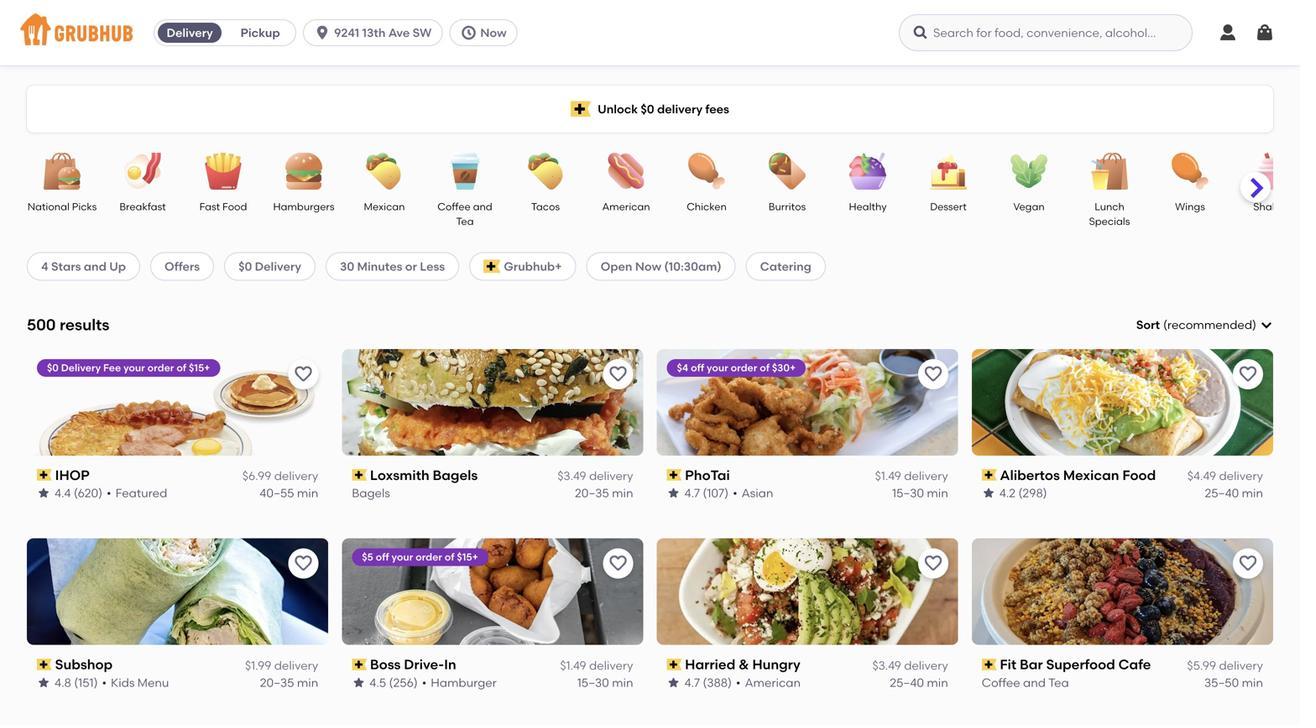 Task type: vqa. For each thing, say whether or not it's contained in the screenshot.
$5
yes



Task type: locate. For each thing, give the bounding box(es) containing it.
delivery for subshop
[[274, 659, 318, 673]]

• right (620)
[[107, 486, 111, 500]]

national picks
[[27, 201, 97, 213]]

burritos
[[769, 201, 806, 213]]

0 horizontal spatial 20–35
[[260, 676, 294, 690]]

$6.99 delivery
[[242, 469, 318, 483]]

1 horizontal spatial 20–35 min
[[575, 486, 633, 500]]

delivery for $0 delivery fee your order of $15+
[[61, 362, 101, 374]]

order
[[147, 362, 174, 374], [731, 362, 758, 374], [416, 551, 442, 563]]

0 horizontal spatial and
[[84, 259, 106, 274]]

coffee and tea down coffee and tea image
[[438, 201, 493, 227]]

your right fee
[[123, 362, 145, 374]]

$0 right unlock
[[641, 102, 655, 116]]

$4 off your order of $30+
[[677, 362, 796, 374]]

unlock $0 delivery fees
[[598, 102, 729, 116]]

$15+
[[189, 362, 210, 374], [457, 551, 478, 563]]

1 horizontal spatial 15–30 min
[[892, 486, 948, 500]]

0 horizontal spatial 20–35 min
[[260, 676, 318, 690]]

min for harried & hungry
[[927, 676, 948, 690]]

subscription pass image left boss
[[352, 659, 367, 671]]

(256)
[[389, 676, 418, 690]]

• hamburger
[[422, 676, 497, 690]]

2 vertical spatial delivery
[[61, 362, 101, 374]]

• featured
[[107, 486, 167, 500]]

food right fast
[[222, 201, 247, 213]]

$3.49
[[558, 469, 586, 483], [873, 659, 901, 673]]

1 horizontal spatial order
[[416, 551, 442, 563]]

0 horizontal spatial grubhub plus flag logo image
[[484, 260, 501, 273]]

1 horizontal spatial and
[[473, 201, 493, 213]]

of left $30+
[[760, 362, 770, 374]]

0 horizontal spatial save this restaurant image
[[293, 554, 313, 574]]

• for boss drive-in
[[422, 676, 427, 690]]

of right fee
[[177, 362, 186, 374]]

$1.99
[[245, 659, 271, 673]]

delivery left fee
[[61, 362, 101, 374]]

wings
[[1175, 201, 1205, 213]]

35–50
[[1205, 676, 1239, 690]]

1 horizontal spatial coffee
[[982, 676, 1021, 690]]

1 horizontal spatial $1.49
[[875, 469, 901, 483]]

offers
[[165, 259, 200, 274]]

0 horizontal spatial food
[[222, 201, 247, 213]]

0 horizontal spatial $3.49 delivery
[[558, 469, 633, 483]]

1 horizontal spatial american
[[745, 676, 801, 690]]

coffee down fit
[[982, 676, 1021, 690]]

$1.99 delivery
[[245, 659, 318, 673]]

(620)
[[74, 486, 102, 500]]

1 vertical spatial 25–40
[[890, 676, 924, 690]]

1 horizontal spatial $1.49 delivery
[[875, 469, 948, 483]]

0 horizontal spatial 25–40 min
[[890, 676, 948, 690]]

0 horizontal spatial order
[[147, 362, 174, 374]]

$1.49 delivery for photai
[[875, 469, 948, 483]]

main navigation navigation
[[0, 0, 1300, 65]]

food left the $4.49
[[1123, 467, 1156, 483]]

subscription pass image
[[352, 469, 367, 481], [352, 659, 367, 671], [982, 659, 997, 671]]

subscription pass image
[[37, 469, 52, 481], [667, 469, 682, 481], [982, 469, 997, 481], [37, 659, 52, 671], [667, 659, 682, 671]]

0 horizontal spatial coffee
[[438, 201, 471, 213]]

9241 13th ave sw
[[334, 26, 432, 40]]

0 vertical spatial 25–40 min
[[1205, 486, 1263, 500]]

now
[[480, 26, 507, 40], [635, 259, 662, 274]]

and down coffee and tea image
[[473, 201, 493, 213]]

your right "$4"
[[707, 362, 728, 374]]

• right (151)
[[102, 676, 107, 690]]

1 horizontal spatial $0
[[239, 259, 252, 274]]

1 vertical spatial grubhub plus flag logo image
[[484, 260, 501, 273]]

1 horizontal spatial coffee and tea
[[982, 676, 1069, 690]]

results
[[60, 316, 109, 334]]

$3.49 for loxsmith bagels
[[558, 469, 586, 483]]

25–40 for alibertos mexican food
[[1205, 486, 1239, 500]]

0 vertical spatial coffee and tea
[[438, 201, 493, 227]]

subscription pass image left fit
[[982, 659, 997, 671]]

0 vertical spatial 20–35 min
[[575, 486, 633, 500]]

1 horizontal spatial tea
[[1049, 676, 1069, 690]]

$3.49 delivery for loxsmith bagels
[[558, 469, 633, 483]]

svg image
[[1218, 23, 1238, 43], [314, 24, 331, 41], [913, 24, 929, 41]]

save this restaurant image left $5
[[293, 554, 313, 574]]

2 horizontal spatial order
[[731, 362, 758, 374]]

1 horizontal spatial save this restaurant image
[[1238, 364, 1258, 384]]

off right $5
[[376, 551, 389, 563]]

pickup button
[[225, 19, 296, 46]]

save this restaurant image for alibertos mexican food
[[1238, 364, 1258, 384]]

15–30 min for photai
[[892, 486, 948, 500]]

0 vertical spatial 15–30 min
[[892, 486, 948, 500]]

1 vertical spatial delivery
[[255, 259, 301, 274]]

svg image inside 9241 13th ave sw button
[[314, 24, 331, 41]]

delivery left pickup
[[167, 26, 213, 40]]

1 horizontal spatial 20–35
[[575, 486, 609, 500]]

$0 right offers
[[239, 259, 252, 274]]

chicken image
[[677, 153, 736, 190]]

delivery for harried & hungry
[[904, 659, 948, 673]]

• right (107)
[[733, 486, 738, 500]]

30 minutes or less
[[340, 259, 445, 274]]

20–35
[[575, 486, 609, 500], [260, 676, 294, 690]]

$5
[[362, 551, 373, 563]]

0 horizontal spatial delivery
[[61, 362, 101, 374]]

bagels right the loxsmith
[[433, 467, 478, 483]]

0 vertical spatial 15–30
[[892, 486, 924, 500]]

national picks image
[[33, 153, 92, 190]]

1 vertical spatial save this restaurant image
[[293, 554, 313, 574]]

$1.49 delivery
[[875, 469, 948, 483], [560, 659, 633, 673]]

star icon image left 4.5
[[352, 676, 365, 690]]

25–40 min for alibertos mexican food
[[1205, 486, 1263, 500]]

boss drive-in logo image
[[342, 539, 643, 645]]

4.7 left (107)
[[685, 486, 700, 500]]

1 horizontal spatial now
[[635, 259, 662, 274]]

0 vertical spatial delivery
[[167, 26, 213, 40]]

your right $5
[[392, 551, 413, 563]]

grubhub plus flag logo image left grubhub+
[[484, 260, 501, 273]]

1 vertical spatial american
[[745, 676, 801, 690]]

and left up
[[84, 259, 106, 274]]

ihop logo image
[[27, 349, 328, 456]]

loxsmith bagels
[[370, 467, 478, 483]]

american
[[602, 201, 650, 213], [745, 676, 801, 690]]

0 vertical spatial food
[[222, 201, 247, 213]]

burritos image
[[758, 153, 817, 190]]

sort ( recommended )
[[1137, 318, 1257, 332]]

vegan
[[1014, 201, 1045, 213]]

order for photai
[[731, 362, 758, 374]]

0 horizontal spatial 15–30 min
[[577, 676, 633, 690]]

tea down coffee and tea image
[[456, 215, 474, 227]]

20–35 min for subshop
[[260, 676, 318, 690]]

food
[[222, 201, 247, 213], [1123, 467, 1156, 483]]

fees
[[706, 102, 729, 116]]

your for boss drive-in
[[392, 551, 413, 563]]

off right "$4"
[[691, 362, 704, 374]]

1 horizontal spatial your
[[392, 551, 413, 563]]

subshop
[[55, 657, 113, 673]]

0 vertical spatial grubhub plus flag logo image
[[571, 101, 591, 117]]

star icon image for ihop
[[37, 487, 50, 500]]

0 vertical spatial $0
[[641, 102, 655, 116]]

lunch
[[1095, 201, 1125, 213]]

order left $30+
[[731, 362, 758, 374]]

1 vertical spatial $1.49 delivery
[[560, 659, 633, 673]]

&
[[739, 657, 749, 673]]

subscription pass image left photai
[[667, 469, 682, 481]]

1 vertical spatial 15–30
[[577, 676, 609, 690]]

1 horizontal spatial delivery
[[167, 26, 213, 40]]

2 horizontal spatial delivery
[[255, 259, 301, 274]]

subscription pass image left subshop
[[37, 659, 52, 671]]

national
[[27, 201, 70, 213]]

(151)
[[74, 676, 98, 690]]

hamburgers image
[[275, 153, 333, 190]]

harried & hungry logo image
[[657, 539, 958, 645]]

0 vertical spatial 25–40
[[1205, 486, 1239, 500]]

save this restaurant image
[[1238, 364, 1258, 384], [293, 554, 313, 574]]

1 horizontal spatial 15–30
[[892, 486, 924, 500]]

2 vertical spatial $0
[[47, 362, 59, 374]]

0 vertical spatial off
[[691, 362, 704, 374]]

25–40
[[1205, 486, 1239, 500], [890, 676, 924, 690]]

1 horizontal spatial $3.49 delivery
[[873, 659, 948, 673]]

$6.99
[[242, 469, 271, 483]]

1 vertical spatial $3.49 delivery
[[873, 659, 948, 673]]

subscription pass image for subshop
[[37, 659, 52, 671]]

0 horizontal spatial $15+
[[189, 362, 210, 374]]

fit bar superfood cafe logo image
[[972, 539, 1273, 645]]

breakfast image
[[113, 153, 172, 190]]

25–40 min for harried & hungry
[[890, 676, 948, 690]]

tacos
[[531, 201, 560, 213]]

ave
[[388, 26, 410, 40]]

2 4.7 from the top
[[685, 676, 700, 690]]

min for loxsmith bagels
[[612, 486, 633, 500]]

$4.49
[[1188, 469, 1217, 483]]

1 vertical spatial mexican
[[1063, 467, 1120, 483]]

pickup
[[241, 26, 280, 40]]

1 horizontal spatial svg image
[[913, 24, 929, 41]]

$0 delivery fee your order of $15+
[[47, 362, 210, 374]]

mexican right alibertos
[[1063, 467, 1120, 483]]

min
[[297, 486, 318, 500], [612, 486, 633, 500], [927, 486, 948, 500], [1242, 486, 1263, 500], [297, 676, 318, 690], [612, 676, 633, 690], [927, 676, 948, 690], [1242, 676, 1263, 690]]

13th
[[362, 26, 386, 40]]

min for boss drive-in
[[612, 676, 633, 690]]

star icon image
[[37, 487, 50, 500], [667, 487, 680, 500], [982, 487, 995, 500], [37, 676, 50, 690], [352, 676, 365, 690], [667, 676, 680, 690]]

2 horizontal spatial your
[[707, 362, 728, 374]]

1 vertical spatial $15+
[[457, 551, 478, 563]]

grubhub plus flag logo image
[[571, 101, 591, 117], [484, 260, 501, 273]]

0 horizontal spatial mexican
[[364, 201, 405, 213]]

0 vertical spatial bagels
[[433, 467, 478, 483]]

shakes image
[[1242, 153, 1300, 190]]

4.2 (298)
[[1000, 486, 1047, 500]]

0 vertical spatial $3.49 delivery
[[558, 469, 633, 483]]

hamburgers
[[273, 201, 335, 213]]

• down drive-
[[422, 676, 427, 690]]

menu
[[138, 676, 169, 690]]

star icon image left 4.2
[[982, 487, 995, 500]]

1 vertical spatial 4.7
[[685, 676, 700, 690]]

1 4.7 from the top
[[685, 486, 700, 500]]

20–35 for subshop
[[260, 676, 294, 690]]

star icon image for boss drive-in
[[352, 676, 365, 690]]

delivery for boss drive-in
[[589, 659, 633, 673]]

1 horizontal spatial 25–40 min
[[1205, 486, 1263, 500]]

subscription pass image left harried
[[667, 659, 682, 671]]

2 horizontal spatial and
[[1023, 676, 1046, 690]]

• down harried & hungry
[[736, 676, 741, 690]]

bar
[[1020, 657, 1043, 673]]

star icon image left 4.8
[[37, 676, 50, 690]]

1 vertical spatial $0
[[239, 259, 252, 274]]

delivery for $0 delivery
[[255, 259, 301, 274]]

subscription pass image left alibertos
[[982, 469, 997, 481]]

delivery
[[167, 26, 213, 40], [255, 259, 301, 274], [61, 362, 101, 374]]

$5.99
[[1187, 659, 1217, 673]]

20–35 min
[[575, 486, 633, 500], [260, 676, 318, 690]]

order right $5
[[416, 551, 442, 563]]

4.7 left (388)
[[685, 676, 700, 690]]

fee
[[103, 362, 121, 374]]

0 vertical spatial $3.49
[[558, 469, 586, 483]]

fast food image
[[194, 153, 253, 190]]

1 vertical spatial $1.49
[[560, 659, 586, 673]]

1 horizontal spatial of
[[445, 551, 455, 563]]

tea down fit bar superfood cafe
[[1049, 676, 1069, 690]]

delivery for ihop
[[274, 469, 318, 483]]

0 horizontal spatial tea
[[456, 215, 474, 227]]

subscription pass image left the loxsmith
[[352, 469, 367, 481]]

1 vertical spatial 20–35
[[260, 676, 294, 690]]

save this restaurant image
[[293, 364, 313, 384], [608, 364, 628, 384], [923, 364, 943, 384], [608, 554, 628, 574], [923, 554, 943, 574], [1238, 554, 1258, 574]]

$0 down 500
[[47, 362, 59, 374]]

bagels down the loxsmith
[[352, 486, 390, 500]]

mexican down mexican image
[[364, 201, 405, 213]]

off
[[691, 362, 704, 374], [376, 551, 389, 563]]

1 horizontal spatial food
[[1123, 467, 1156, 483]]

0 vertical spatial $15+
[[189, 362, 210, 374]]

2 horizontal spatial $0
[[641, 102, 655, 116]]

1 vertical spatial 15–30 min
[[577, 676, 633, 690]]

0 vertical spatial american
[[602, 201, 650, 213]]

0 horizontal spatial $3.49
[[558, 469, 586, 483]]

$0 delivery
[[239, 259, 301, 274]]

coffee and tea down bar
[[982, 676, 1069, 690]]

sw
[[413, 26, 432, 40]]

none field containing sort
[[1137, 317, 1274, 334]]

order right fee
[[147, 362, 174, 374]]

$5 off your order of $15+
[[362, 551, 478, 563]]

15–30 min for boss drive-in
[[577, 676, 633, 690]]

1 horizontal spatial mexican
[[1063, 467, 1120, 483]]

0 vertical spatial 4.7
[[685, 486, 700, 500]]

1 vertical spatial $3.49
[[873, 659, 901, 673]]

tacos image
[[516, 153, 575, 190]]

None field
[[1137, 317, 1274, 334]]

grubhub plus flag logo image left unlock
[[571, 101, 591, 117]]

subscription pass image left ihop
[[37, 469, 52, 481]]

american down hungry
[[745, 676, 801, 690]]

1 vertical spatial 20–35 min
[[260, 676, 318, 690]]

save this restaurant image for subshop
[[293, 554, 313, 574]]

chicken
[[687, 201, 727, 213]]

0 horizontal spatial american
[[602, 201, 650, 213]]

star icon image left 4.7 (388)
[[667, 676, 680, 690]]

0 vertical spatial save this restaurant image
[[1238, 364, 1258, 384]]

$3.49 delivery
[[558, 469, 633, 483], [873, 659, 948, 673]]

1 vertical spatial off
[[376, 551, 389, 563]]

save this restaurant image down the )
[[1238, 364, 1258, 384]]

of right $5
[[445, 551, 455, 563]]

1 vertical spatial and
[[84, 259, 106, 274]]

now right open
[[635, 259, 662, 274]]

subscription pass image for boss drive-in
[[352, 659, 367, 671]]

coffee and tea
[[438, 201, 493, 227], [982, 676, 1069, 690]]

save this restaurant button
[[288, 359, 318, 389], [603, 359, 633, 389], [918, 359, 948, 389], [1233, 359, 1263, 389], [288, 549, 318, 579], [603, 549, 633, 579], [918, 549, 948, 579], [1233, 549, 1263, 579]]

subshop logo image
[[27, 539, 328, 645]]

1 horizontal spatial off
[[691, 362, 704, 374]]

0 horizontal spatial $1.49
[[560, 659, 586, 673]]

american image
[[597, 153, 656, 190]]

vegan image
[[1000, 153, 1059, 190]]

fast
[[199, 201, 220, 213]]

$0
[[641, 102, 655, 116], [239, 259, 252, 274], [47, 362, 59, 374]]

subscription pass image for ihop
[[37, 469, 52, 481]]

now right sw
[[480, 26, 507, 40]]

0 horizontal spatial 25–40
[[890, 676, 924, 690]]

star icon image left 4.4
[[37, 487, 50, 500]]

0 vertical spatial now
[[480, 26, 507, 40]]

delivery down hamburgers
[[255, 259, 301, 274]]

coffee down coffee and tea image
[[438, 201, 471, 213]]

0 horizontal spatial of
[[177, 362, 186, 374]]

0 horizontal spatial 15–30
[[577, 676, 609, 690]]

and
[[473, 201, 493, 213], [84, 259, 106, 274], [1023, 676, 1046, 690]]

off for boss drive-in
[[376, 551, 389, 563]]

and down bar
[[1023, 676, 1046, 690]]

subscription pass image for loxsmith bagels
[[352, 469, 367, 481]]

wings image
[[1161, 153, 1220, 190]]

subscription pass image for fit bar superfood cafe
[[982, 659, 997, 671]]

1 horizontal spatial grubhub plus flag logo image
[[571, 101, 591, 117]]

0 vertical spatial $1.49
[[875, 469, 901, 483]]

star icon image left 4.7 (107)
[[667, 487, 680, 500]]

svg image
[[1255, 23, 1275, 43], [460, 24, 477, 41], [1260, 318, 1274, 332]]

1 vertical spatial coffee and tea
[[982, 676, 1069, 690]]

american down american image
[[602, 201, 650, 213]]



Task type: describe. For each thing, give the bounding box(es) containing it.
4.8
[[55, 676, 71, 690]]

2 vertical spatial and
[[1023, 676, 1046, 690]]

15–30 for boss drive-in
[[577, 676, 609, 690]]

open now (10:30am)
[[601, 259, 722, 274]]

min for photai
[[927, 486, 948, 500]]

min for alibertos mexican food
[[1242, 486, 1263, 500]]

alibertos
[[1000, 467, 1060, 483]]

featured
[[115, 486, 167, 500]]

4.7 (107)
[[685, 486, 729, 500]]

4.8 (151)
[[55, 676, 98, 690]]

delivery inside 'button'
[[167, 26, 213, 40]]

$0 for $0 delivery fee your order of $15+
[[47, 362, 59, 374]]

500 results
[[27, 316, 109, 334]]

fast food
[[199, 201, 247, 213]]

healthy
[[849, 201, 887, 213]]

cafe
[[1119, 657, 1151, 673]]

grubhub plus flag logo image for unlock $0 delivery fees
[[571, 101, 591, 117]]

$3.49 delivery for harried & hungry
[[873, 659, 948, 673]]

4.4 (620)
[[55, 486, 102, 500]]

min for ihop
[[297, 486, 318, 500]]

4 stars and up
[[41, 259, 126, 274]]

svg image inside now button
[[460, 24, 477, 41]]

0 horizontal spatial coffee and tea
[[438, 201, 493, 227]]

30
[[340, 259, 354, 274]]

breakfast
[[119, 201, 166, 213]]

mexican image
[[355, 153, 414, 190]]

$5.99 delivery
[[1187, 659, 1263, 673]]

40–55
[[260, 486, 294, 500]]

and inside coffee and tea
[[473, 201, 493, 213]]

$1.49 for boss drive-in
[[560, 659, 586, 673]]

(388)
[[703, 676, 732, 690]]

0 horizontal spatial your
[[123, 362, 145, 374]]

delivery button
[[155, 19, 225, 46]]

$1.49 delivery for boss drive-in
[[560, 659, 633, 673]]

dessert image
[[919, 153, 978, 190]]

• for photai
[[733, 486, 738, 500]]

stars
[[51, 259, 81, 274]]

photai  logo image
[[657, 349, 958, 456]]

in
[[444, 657, 456, 673]]

kids
[[111, 676, 135, 690]]

min for subshop
[[297, 676, 318, 690]]

your for photai
[[707, 362, 728, 374]]

dessert
[[930, 201, 967, 213]]

coffee and tea image
[[436, 153, 494, 190]]

ihop
[[55, 467, 90, 483]]

40–55 min
[[260, 486, 318, 500]]

$30+
[[772, 362, 796, 374]]

(10:30am)
[[664, 259, 722, 274]]

less
[[420, 259, 445, 274]]

4.4
[[55, 486, 71, 500]]

1 vertical spatial bagels
[[352, 486, 390, 500]]

photai
[[685, 467, 730, 483]]

(298)
[[1019, 486, 1047, 500]]

15–30 for photai
[[892, 486, 924, 500]]

2 horizontal spatial svg image
[[1218, 23, 1238, 43]]

$4
[[677, 362, 689, 374]]

fit
[[1000, 657, 1017, 673]]

lunch specials
[[1089, 201, 1130, 227]]

4.5 (256)
[[370, 676, 418, 690]]

specials
[[1089, 215, 1130, 227]]

grubhub+
[[504, 259, 562, 274]]

star icon image for photai
[[667, 487, 680, 500]]

• for subshop
[[102, 676, 107, 690]]

$3.49 for harried & hungry
[[873, 659, 901, 673]]

drive-
[[404, 657, 444, 673]]

$0 for $0 delivery
[[239, 259, 252, 274]]

of for boss drive-in
[[445, 551, 455, 563]]

• kids menu
[[102, 676, 169, 690]]

subscription pass image for harried & hungry
[[667, 659, 682, 671]]

min for fit bar superfood cafe
[[1242, 676, 1263, 690]]

harried
[[685, 657, 736, 673]]

9241 13th ave sw button
[[303, 19, 449, 46]]

healthy image
[[839, 153, 897, 190]]

25–40 for harried & hungry
[[890, 676, 924, 690]]

1 vertical spatial food
[[1123, 467, 1156, 483]]

$1.49 for photai
[[875, 469, 901, 483]]

(107)
[[703, 486, 729, 500]]

4.7 for photai
[[685, 486, 700, 500]]

1 horizontal spatial $15+
[[457, 551, 478, 563]]

(
[[1164, 318, 1168, 332]]

sort
[[1137, 318, 1160, 332]]

boss drive-in
[[370, 657, 456, 673]]

alibertos mexican food logo image
[[972, 349, 1273, 456]]

alibertos mexican food
[[1000, 467, 1156, 483]]

of for photai
[[760, 362, 770, 374]]

subscription pass image for photai
[[667, 469, 682, 481]]

$4.49 delivery
[[1188, 469, 1263, 483]]

500
[[27, 316, 56, 334]]

1 vertical spatial now
[[635, 259, 662, 274]]

Search for food, convenience, alcohol... search field
[[899, 14, 1193, 51]]

hungry
[[752, 657, 801, 673]]

or
[[405, 259, 417, 274]]

)
[[1253, 318, 1257, 332]]

• american
[[736, 676, 801, 690]]

grubhub plus flag logo image for grubhub+
[[484, 260, 501, 273]]

4.5
[[370, 676, 386, 690]]

boss
[[370, 657, 401, 673]]

lunch specials image
[[1080, 153, 1139, 190]]

4
[[41, 259, 48, 274]]

20–35 min for loxsmith bagels
[[575, 486, 633, 500]]

harried & hungry
[[685, 657, 801, 673]]

35–50 min
[[1205, 676, 1263, 690]]

4.7 for harried & hungry
[[685, 676, 700, 690]]

• for ihop
[[107, 486, 111, 500]]

0 vertical spatial mexican
[[364, 201, 405, 213]]

loxsmith bagels logo image
[[342, 349, 643, 456]]

tea inside coffee and tea
[[456, 215, 474, 227]]

star icon image for harried & hungry
[[667, 676, 680, 690]]

picks
[[72, 201, 97, 213]]

delivery for photai
[[904, 469, 948, 483]]

minutes
[[357, 259, 402, 274]]

superfood
[[1046, 657, 1116, 673]]

4.7 (388)
[[685, 676, 732, 690]]

unlock
[[598, 102, 638, 116]]

loxsmith
[[370, 467, 430, 483]]

20–35 for loxsmith bagels
[[575, 486, 609, 500]]

0 vertical spatial coffee
[[438, 201, 471, 213]]

now inside now button
[[480, 26, 507, 40]]

• for harried & hungry
[[736, 676, 741, 690]]

• asian
[[733, 486, 774, 500]]

1 vertical spatial coffee
[[982, 676, 1021, 690]]

off for photai
[[691, 362, 704, 374]]

open
[[601, 259, 632, 274]]

recommended
[[1168, 318, 1253, 332]]

star icon image for subshop
[[37, 676, 50, 690]]

order for boss drive-in
[[416, 551, 442, 563]]

asian
[[742, 486, 774, 500]]

delivery for fit bar superfood cafe
[[1219, 659, 1263, 673]]

delivery for alibertos mexican food
[[1219, 469, 1263, 483]]

now button
[[449, 19, 524, 46]]

delivery for loxsmith bagels
[[589, 469, 633, 483]]

subscription pass image for alibertos mexican food
[[982, 469, 997, 481]]



